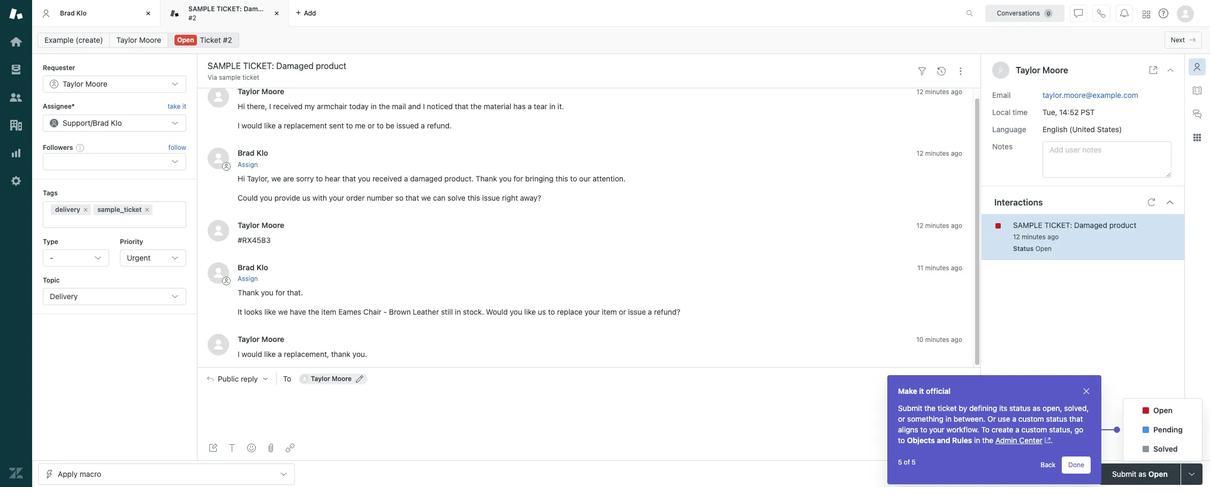 Task type: describe. For each thing, give the bounding box(es) containing it.
knowledge image
[[1194, 86, 1202, 95]]

damaged for sample ticket: damaged product 12 minutes ago status open
[[1075, 220, 1108, 229]]

2 5 from the left
[[912, 458, 916, 466]]

events image
[[938, 67, 946, 75]]

like right would
[[525, 307, 536, 316]]

1 item from the left
[[322, 307, 337, 316]]

12 for hi there, i received my armchair today in the mail and i noticed that the material has a tear in it.
[[917, 88, 924, 96]]

11 minutes ago
[[918, 264, 963, 272]]

damaged
[[410, 174, 443, 183]]

custom inside to create a custom status, go to
[[1022, 425, 1048, 434]]

user image
[[998, 67, 1005, 73]]

1 vertical spatial thank
[[238, 288, 259, 297]]

submit for submit the ticket by defining its status as open, solved, or something in between. or use a custom status that aligns to your workflow.
[[899, 404, 923, 413]]

brad klo assign for thank
[[238, 263, 268, 283]]

refund.
[[427, 121, 452, 130]]

admin center link
[[996, 436, 1051, 445]]

4 avatar image from the top
[[208, 262, 229, 284]]

replacement,
[[284, 350, 329, 359]]

so
[[395, 193, 404, 202]]

time
[[1013, 107, 1028, 116]]

take
[[168, 102, 181, 111]]

view more details image
[[1150, 66, 1158, 74]]

done
[[1069, 461, 1085, 469]]

brad klo tab
[[32, 0, 161, 27]]

as inside the submit the ticket by defining its status as open, solved, or something in between. or use a custom status that aligns to your workflow.
[[1033, 404, 1041, 413]]

a left replacement,
[[278, 350, 282, 359]]

make it official dialog
[[888, 375, 1102, 485]]

looks
[[244, 307, 263, 316]]

in right rules
[[975, 436, 981, 445]]

hear
[[325, 174, 340, 183]]

like for i would like a replacement, thank you.
[[264, 350, 276, 359]]

moore up the #rx4583
[[262, 220, 285, 230]]

pst
[[1081, 107, 1095, 116]]

tabs tab list
[[32, 0, 955, 27]]

submit the ticket by defining its status as open, solved, or something in between. or use a custom status that aligns to your workflow.
[[899, 404, 1089, 434]]

hi there, i received my armchair today in the mail and i noticed that the material has a tear in it.
[[238, 102, 564, 111]]

are
[[283, 174, 294, 183]]

attention.
[[593, 174, 626, 183]]

moore up 'i would like a replacement, thank you.'
[[262, 335, 285, 344]]

solve
[[448, 193, 466, 202]]

the right have
[[308, 307, 320, 316]]

objects and rules in the
[[908, 436, 996, 445]]

taylor up there,
[[238, 87, 260, 96]]

tue,
[[1043, 107, 1058, 116]]

moore inside taylor moore link
[[139, 35, 161, 44]]

could you provide us with your order number so that we can solve this issue right away?
[[238, 193, 542, 202]]

reporting image
[[9, 146, 23, 160]]

sent
[[329, 121, 344, 130]]

i left noticed
[[423, 102, 425, 111]]

example (create)
[[44, 35, 103, 44]]

to left our
[[571, 174, 577, 183]]

brad klo
[[60, 9, 87, 17]]

urgent button
[[120, 250, 186, 267]]

via
[[208, 73, 217, 81]]

leather
[[413, 307, 439, 316]]

1 vertical spatial we
[[421, 193, 431, 202]]

1 horizontal spatial this
[[556, 174, 568, 183]]

to for to
[[283, 374, 291, 383]]

language
[[993, 125, 1027, 134]]

12 minutes ago for attention.
[[917, 150, 963, 158]]

product for sample ticket: damaged product 12 minutes ago status open
[[1110, 220, 1137, 229]]

by
[[959, 404, 968, 413]]

1 horizontal spatial close image
[[1167, 66, 1175, 74]]

draft mode image
[[209, 444, 217, 452]]

(create)
[[76, 35, 103, 44]]

avatar image for #rx4583
[[208, 220, 229, 241]]

issued
[[397, 121, 419, 130]]

a left damaged
[[404, 174, 408, 183]]

- inside the conversationlabel log
[[384, 307, 387, 316]]

taylor moore up the #rx4583
[[238, 220, 285, 230]]

brad klo assign for hi
[[238, 149, 268, 169]]

next button
[[1165, 32, 1203, 49]]

it for make
[[920, 387, 925, 396]]

you up right
[[499, 174, 512, 183]]

taylor moore link for hi there, i received my armchair today in the mail and i noticed that the material has a tear in it.
[[238, 87, 285, 96]]

can
[[433, 193, 446, 202]]

you up looks on the bottom of page
[[261, 288, 274, 297]]

my
[[305, 102, 315, 111]]

10
[[917, 336, 924, 344]]

that right noticed
[[455, 102, 469, 111]]

0 vertical spatial issue
[[482, 193, 500, 202]]

brad for thank
[[238, 263, 255, 272]]

i down via sample ticket
[[238, 121, 240, 130]]

1 horizontal spatial issue
[[628, 307, 646, 316]]

a inside to create a custom status, go to
[[1016, 425, 1020, 434]]

open inside open link
[[177, 36, 194, 44]]

sorry
[[296, 174, 314, 183]]

in inside the submit the ticket by defining its status as open, solved, or something in between. or use a custom status that aligns to your workflow.
[[946, 414, 952, 424]]

close image for the brad klo tab
[[143, 8, 154, 19]]

open link
[[168, 33, 239, 48]]

make
[[899, 387, 918, 396]]

done button
[[1063, 457, 1091, 474]]

away?
[[520, 193, 542, 202]]

local
[[993, 107, 1011, 116]]

0 vertical spatial we
[[271, 174, 281, 183]]

i would like a replacement sent to me or to be issued a refund.
[[238, 121, 452, 130]]

12 minutes ago text field for attention.
[[917, 150, 963, 158]]

close image for tab containing sample ticket: damaged product
[[271, 8, 282, 19]]

a right has
[[528, 102, 532, 111]]

taylor moore right user icon
[[1016, 65, 1069, 75]]

pending
[[1154, 425, 1183, 434]]

minutes inside sample ticket: damaged product 12 minutes ago status open
[[1022, 233, 1046, 241]]

a right issued
[[421, 121, 425, 130]]

avatar image for i would like a replacement, thank you.
[[208, 334, 229, 356]]

ago for thank you for that.
[[952, 264, 963, 272]]

you up order
[[358, 174, 371, 183]]

1 vertical spatial this
[[468, 193, 480, 202]]

ticket for the
[[938, 404, 957, 413]]

between.
[[954, 414, 986, 424]]

the left mail in the top of the page
[[379, 102, 390, 111]]

12 inside sample ticket: damaged product 12 minutes ago status open
[[1014, 233, 1021, 241]]

conversations
[[997, 9, 1041, 17]]

objects
[[908, 436, 935, 445]]

bringing
[[525, 174, 554, 183]]

like for i would like a replacement sent to me or to be issued a refund.
[[264, 121, 276, 130]]

2 item from the left
[[602, 307, 617, 316]]

hi for hi there, i received my armchair today in the mail and i noticed that the material has a tear in it.
[[238, 102, 245, 111]]

10 minutes ago text field
[[917, 336, 963, 344]]

1 vertical spatial us
[[538, 307, 546, 316]]

tue, 14:52 pst
[[1043, 107, 1095, 116]]

cc
[[962, 374, 973, 383]]

1 horizontal spatial your
[[585, 307, 600, 316]]

like for it looks like we have the item eames chair - brown leather still in stock. would you like us to replace your item or issue a refund?
[[265, 307, 276, 316]]

you right would
[[510, 307, 523, 316]]

create
[[992, 425, 1014, 434]]

it
[[238, 307, 242, 316]]

taylor inside secondary element
[[116, 35, 137, 44]]

admin image
[[9, 174, 23, 188]]

center
[[1020, 436, 1043, 445]]

material
[[484, 102, 512, 111]]

taylor moore down thank
[[311, 375, 352, 383]]

i down it
[[238, 350, 240, 359]]

tear
[[534, 102, 548, 111]]

minutes for hi there, i received my armchair today in the mail and i noticed that the material has a tear in it.
[[926, 88, 950, 96]]

1 horizontal spatial received
[[373, 174, 402, 183]]

taylor right user icon
[[1016, 65, 1041, 75]]

insert emojis image
[[247, 444, 256, 452]]

in right the still
[[455, 307, 461, 316]]

rules
[[953, 436, 973, 445]]

could
[[238, 193, 258, 202]]

taylor moore inside secondary element
[[116, 35, 161, 44]]

me
[[355, 121, 366, 130]]

open,
[[1043, 404, 1063, 413]]

you right could at the left
[[260, 193, 273, 202]]

have
[[290, 307, 306, 316]]

submit for submit as open
[[1113, 469, 1137, 478]]

organizations image
[[9, 118, 23, 132]]

assign for hi
[[238, 160, 258, 169]]

would for i would like a replacement sent to me or to be issued a refund.
[[242, 121, 262, 130]]

moore left edit user image
[[332, 375, 352, 383]]

0 vertical spatial thank
[[476, 174, 497, 183]]

armchair
[[317, 102, 347, 111]]

take it button
[[168, 101, 186, 112]]

a left replacement
[[278, 121, 282, 130]]

assign button for hi
[[238, 160, 258, 170]]

brad klo link for hi
[[238, 149, 268, 158]]

5 of 5 back
[[899, 458, 1056, 469]]

notes
[[993, 142, 1013, 151]]

1 horizontal spatial for
[[514, 174, 523, 183]]

- inside popup button
[[50, 253, 53, 262]]

Subject field
[[206, 59, 911, 72]]

taylor moore link right (create) at the left top of the page
[[109, 33, 168, 48]]

12 minutes ago text field
[[1014, 233, 1059, 241]]

taylor up the #rx4583
[[238, 220, 260, 230]]

taylor,
[[247, 174, 269, 183]]

hi for hi taylor, we are sorry to hear that you received a damaged product. thank you for bringing this to our attention.
[[238, 174, 245, 183]]

use
[[999, 414, 1011, 424]]

english (united states)
[[1043, 125, 1123, 134]]

klo inside tab
[[76, 9, 87, 17]]

10 minutes ago
[[917, 336, 963, 344]]

today
[[349, 102, 369, 111]]

our
[[579, 174, 591, 183]]

0 horizontal spatial your
[[329, 193, 344, 202]]

aligns
[[899, 425, 919, 434]]

0 vertical spatial or
[[368, 121, 375, 130]]

a inside the submit the ticket by defining its status as open, solved, or something in between. or use a custom status that aligns to your workflow.
[[1013, 414, 1017, 424]]

noticed
[[427, 102, 453, 111]]

go
[[1075, 425, 1084, 434]]

to left 'be'
[[377, 121, 384, 130]]

0 vertical spatial received
[[273, 102, 303, 111]]

it looks like we have the item eames chair - brown leather still in stock. would you like us to replace your item or issue a refund?
[[238, 307, 681, 316]]

sample
[[219, 73, 241, 81]]

follow button
[[168, 143, 186, 153]]

hi taylor, we are sorry to hear that you received a damaged product. thank you for bringing this to our attention.
[[238, 174, 626, 183]]

example (create) button
[[37, 33, 110, 48]]

in right the today
[[371, 102, 377, 111]]

2 avatar image from the top
[[208, 148, 229, 169]]

the left material
[[471, 102, 482, 111]]

next
[[1172, 36, 1186, 44]]

moore up there,
[[262, 87, 285, 96]]



Task type: vqa. For each thing, say whether or not it's contained in the screenshot.
Luka Jensen tab on the top left of page
no



Task type: locate. For each thing, give the bounding box(es) containing it.
0 vertical spatial as
[[1033, 404, 1041, 413]]

- right chair
[[384, 307, 387, 316]]

2 vertical spatial your
[[930, 425, 945, 434]]

ticket: inside sample ticket: damaged product 12 minutes ago status open
[[1045, 220, 1073, 229]]

0 horizontal spatial close image
[[1083, 387, 1091, 396]]

1 horizontal spatial as
[[1139, 469, 1147, 478]]

in left it.
[[550, 102, 556, 111]]

ticket: inside sample ticket: damaged product #2
[[217, 5, 242, 13]]

local time
[[993, 107, 1028, 116]]

1 vertical spatial brad klo link
[[238, 263, 268, 272]]

taylor moore down looks on the bottom of page
[[238, 335, 285, 344]]

1 vertical spatial sample
[[1014, 220, 1043, 229]]

and inside 'make it official' dialog
[[937, 436, 951, 445]]

0 vertical spatial 12 minutes ago text field
[[917, 88, 963, 96]]

customers image
[[9, 90, 23, 104]]

follow
[[168, 143, 186, 152]]

damaged inside sample ticket: damaged product #2
[[244, 5, 274, 13]]

would down there,
[[242, 121, 262, 130]]

minutes for thank you for that.
[[926, 264, 950, 272]]

its
[[1000, 404, 1008, 413]]

brad down the #rx4583
[[238, 263, 255, 272]]

add link (cmd k) image
[[286, 444, 295, 452]]

interactions
[[995, 197, 1043, 207]]

it inside dialog
[[920, 387, 925, 396]]

open inside sample ticket: damaged product 12 minutes ago status open
[[1036, 244, 1052, 253]]

2 vertical spatial klo
[[257, 263, 268, 272]]

1 vertical spatial custom
[[1022, 425, 1048, 434]]

1 horizontal spatial damaged
[[1075, 220, 1108, 229]]

taylor moore up there,
[[238, 87, 285, 96]]

0 vertical spatial close image
[[1167, 66, 1175, 74]]

#rx4583
[[238, 235, 271, 245]]

12 for hi taylor, we are sorry to hear that you received a damaged product. thank you for bringing this to our attention.
[[917, 150, 924, 158]]

taylor
[[116, 35, 137, 44], [1016, 65, 1041, 75], [238, 87, 260, 96], [238, 220, 260, 230], [238, 335, 260, 344], [311, 375, 330, 383]]

0 vertical spatial 12 minutes ago
[[917, 88, 963, 96]]

take it
[[168, 102, 186, 111]]

minutes for i would like a replacement, thank you.
[[926, 336, 950, 344]]

1 horizontal spatial product
[[1110, 220, 1137, 229]]

custom inside the submit the ticket by defining its status as open, solved, or something in between. or use a custom status that aligns to your workflow.
[[1019, 414, 1045, 424]]

that inside the submit the ticket by defining its status as open, solved, or something in between. or use a custom status that aligns to your workflow.
[[1070, 414, 1084, 424]]

0 horizontal spatial close image
[[143, 8, 154, 19]]

tab
[[161, 0, 300, 27]]

product inside sample ticket: damaged product #2
[[275, 5, 300, 13]]

2 assign button from the top
[[238, 274, 258, 284]]

close image up solved,
[[1083, 387, 1091, 396]]

0 horizontal spatial received
[[273, 102, 303, 111]]

2 close image from the left
[[271, 8, 282, 19]]

assign button for thank
[[238, 274, 258, 284]]

add attachment image
[[267, 444, 275, 452]]

status up status,
[[1047, 414, 1068, 424]]

tab containing sample ticket: damaged product
[[161, 0, 300, 27]]

to left taylor.moore@example.com icon
[[283, 374, 291, 383]]

klo up example (create)
[[76, 9, 87, 17]]

order
[[346, 193, 365, 202]]

damaged inside sample ticket: damaged product 12 minutes ago status open
[[1075, 220, 1108, 229]]

0 vertical spatial damaged
[[244, 5, 274, 13]]

or
[[368, 121, 375, 130], [619, 307, 626, 316], [899, 414, 906, 424]]

it right make
[[920, 387, 925, 396]]

0 vertical spatial klo
[[76, 9, 87, 17]]

back
[[1041, 461, 1056, 469]]

taylor moore link down looks on the bottom of page
[[238, 335, 285, 344]]

for up right
[[514, 174, 523, 183]]

ticket: for sample ticket: damaged product 12 minutes ago status open
[[1045, 220, 1073, 229]]

2 horizontal spatial or
[[899, 414, 906, 424]]

Add user notes text field
[[1043, 141, 1172, 178]]

it for take
[[182, 102, 186, 111]]

make it official
[[899, 387, 951, 396]]

1 vertical spatial it
[[920, 387, 925, 396]]

a left the refund?
[[648, 307, 652, 316]]

official
[[926, 387, 951, 396]]

workflow.
[[947, 425, 980, 434]]

1 12 minutes ago from the top
[[917, 88, 963, 96]]

brad klo link down the #rx4583
[[238, 263, 268, 272]]

to inside the submit the ticket by defining its status as open, solved, or something in between. or use a custom status that aligns to your workflow.
[[921, 425, 928, 434]]

your inside the submit the ticket by defining its status as open, solved, or something in between. or use a custom status that aligns to your workflow.
[[930, 425, 945, 434]]

12 minutes ago text field for it.
[[917, 88, 963, 96]]

1 brad klo assign from the top
[[238, 149, 268, 169]]

sample up 12 minutes ago text box
[[1014, 220, 1043, 229]]

0 vertical spatial assign button
[[238, 160, 258, 170]]

as left the open,
[[1033, 404, 1041, 413]]

12 for #rx4583
[[917, 221, 924, 230]]

would
[[486, 307, 508, 316]]

that right hear
[[342, 174, 356, 183]]

to left hear
[[316, 174, 323, 183]]

0 vertical spatial custom
[[1019, 414, 1045, 424]]

1 vertical spatial and
[[937, 436, 951, 445]]

your right replace
[[585, 307, 600, 316]]

displays possible ticket submission types image
[[1188, 470, 1197, 478]]

1 horizontal spatial 5
[[912, 458, 916, 466]]

1 vertical spatial 12 minutes ago
[[917, 150, 963, 158]]

close image
[[1167, 66, 1175, 74], [1083, 387, 1091, 396]]

hi left there,
[[238, 102, 245, 111]]

1 assign button from the top
[[238, 160, 258, 170]]

ago for #rx4583
[[952, 221, 963, 230]]

conversationlabel log
[[197, 78, 982, 368]]

1 horizontal spatial to
[[982, 425, 990, 434]]

1 horizontal spatial and
[[937, 436, 951, 445]]

custom
[[1019, 414, 1045, 424], [1022, 425, 1048, 434]]

mail
[[392, 102, 406, 111]]

email
[[993, 90, 1011, 99]]

admin
[[996, 436, 1018, 445]]

1 horizontal spatial sample
[[1014, 220, 1043, 229]]

0 vertical spatial brad klo link
[[238, 149, 268, 158]]

brad klo link for thank
[[238, 263, 268, 272]]

2 12 minutes ago text field from the top
[[917, 150, 963, 158]]

ago for i would like a replacement, thank you.
[[952, 336, 963, 344]]

like down there,
[[264, 121, 276, 130]]

0 horizontal spatial item
[[322, 307, 337, 316]]

1 vertical spatial damaged
[[1075, 220, 1108, 229]]

type
[[43, 238, 58, 246]]

2 hi from the top
[[238, 174, 245, 183]]

ago for hi taylor, we are sorry to hear that you received a damaged product. thank you for bringing this to our attention.
[[952, 150, 963, 158]]

taylor moore
[[116, 35, 161, 44], [1016, 65, 1069, 75], [238, 87, 285, 96], [238, 220, 285, 230], [238, 335, 285, 344], [311, 375, 352, 383]]

main element
[[0, 0, 32, 487]]

close image inside the brad klo tab
[[143, 8, 154, 19]]

1 vertical spatial for
[[276, 288, 285, 297]]

brad inside tab
[[60, 9, 75, 17]]

for
[[514, 174, 523, 183], [276, 288, 285, 297]]

taylor moore link for i would like a replacement, thank you.
[[238, 335, 285, 344]]

Public reply composer text field
[[202, 390, 969, 413]]

that
[[455, 102, 469, 111], [342, 174, 356, 183], [406, 193, 419, 202], [1070, 414, 1084, 424]]

open
[[177, 36, 194, 44], [1036, 244, 1052, 253], [1154, 406, 1173, 415], [1149, 469, 1168, 478]]

thank you for that.
[[238, 288, 303, 297]]

us
[[302, 193, 311, 202], [538, 307, 546, 316]]

1 5 from the left
[[899, 458, 903, 466]]

the inside the submit the ticket by defining its status as open, solved, or something in between. or use a custom status that aligns to your workflow.
[[925, 404, 936, 413]]

1 horizontal spatial ticket
[[938, 404, 957, 413]]

brad klo assign up taylor,
[[238, 149, 268, 169]]

status right its
[[1010, 404, 1031, 413]]

to for to create a custom status, go to
[[982, 425, 990, 434]]

taylor down looks on the bottom of page
[[238, 335, 260, 344]]

assign button up taylor,
[[238, 160, 258, 170]]

0 horizontal spatial us
[[302, 193, 311, 202]]

to down the something
[[921, 425, 928, 434]]

close image inside 'make it official' dialog
[[1083, 387, 1091, 396]]

issue
[[482, 193, 500, 202], [628, 307, 646, 316]]

(opens in a new tab) image
[[1043, 438, 1051, 444]]

1 horizontal spatial status
[[1047, 414, 1068, 424]]

would down looks on the bottom of page
[[242, 350, 262, 359]]

damaged
[[244, 5, 274, 13], [1075, 220, 1108, 229]]

ago for hi there, i received my armchair today in the mail and i noticed that the material has a tear in it.
[[952, 88, 963, 96]]

zendesk support image
[[9, 7, 23, 21]]

received up could you provide us with your order number so that we can solve this issue right away?
[[373, 174, 402, 183]]

open up pending
[[1154, 406, 1173, 415]]

1 vertical spatial as
[[1139, 469, 1147, 478]]

like left replacement,
[[264, 350, 276, 359]]

ticket right sample
[[243, 73, 259, 81]]

get help image
[[1159, 9, 1169, 18]]

1 vertical spatial assign
[[238, 275, 258, 283]]

1 horizontal spatial submit
[[1113, 469, 1137, 478]]

0 horizontal spatial or
[[368, 121, 375, 130]]

klo up taylor,
[[257, 149, 268, 158]]

2 12 minutes ago from the top
[[917, 150, 963, 158]]

get started image
[[9, 35, 23, 49]]

brad klo assign
[[238, 149, 268, 169], [238, 263, 268, 283]]

and right mail in the top of the page
[[408, 102, 421, 111]]

like right looks on the bottom of page
[[265, 307, 276, 316]]

klo
[[76, 9, 87, 17], [257, 149, 268, 158], [257, 263, 268, 272]]

sample inside sample ticket: damaged product #2
[[188, 5, 215, 13]]

brad klo assign up thank you for that.
[[238, 263, 268, 283]]

0 vertical spatial would
[[242, 121, 262, 130]]

thank right product.
[[476, 174, 497, 183]]

0 vertical spatial your
[[329, 193, 344, 202]]

sample
[[188, 5, 215, 13], [1014, 220, 1043, 229]]

assign for thank
[[238, 275, 258, 283]]

to down the aligns
[[899, 436, 906, 445]]

3 12 minutes ago from the top
[[917, 221, 963, 230]]

there,
[[247, 102, 267, 111]]

2 brad klo assign from the top
[[238, 263, 268, 283]]

damaged for sample ticket: damaged product #2
[[244, 5, 274, 13]]

0 horizontal spatial issue
[[482, 193, 500, 202]]

hi
[[238, 102, 245, 111], [238, 174, 245, 183]]

12 minutes ago text field
[[917, 88, 963, 96], [917, 150, 963, 158], [917, 221, 963, 230]]

1 vertical spatial received
[[373, 174, 402, 183]]

sample up #2
[[188, 5, 215, 13]]

edit user image
[[356, 375, 364, 383]]

we left are
[[271, 174, 281, 183]]

2 would from the top
[[242, 350, 262, 359]]

1 vertical spatial ticket:
[[1045, 220, 1073, 229]]

1 horizontal spatial close image
[[271, 8, 282, 19]]

1 vertical spatial hi
[[238, 174, 245, 183]]

solved
[[1154, 444, 1178, 453]]

format text image
[[228, 444, 237, 452]]

right
[[502, 193, 518, 202]]

0 horizontal spatial this
[[468, 193, 480, 202]]

ticket for sample
[[243, 73, 259, 81]]

0 horizontal spatial as
[[1033, 404, 1041, 413]]

this right solve
[[468, 193, 480, 202]]

1 horizontal spatial ticket:
[[1045, 220, 1073, 229]]

issue left the refund?
[[628, 307, 646, 316]]

0 vertical spatial and
[[408, 102, 421, 111]]

status
[[1010, 404, 1031, 413], [1047, 414, 1068, 424]]

and inside the conversationlabel log
[[408, 102, 421, 111]]

sample for sample ticket: damaged product #2
[[188, 5, 215, 13]]

we left "can"
[[421, 193, 431, 202]]

brad klo link up taylor,
[[238, 149, 268, 158]]

with
[[313, 193, 327, 202]]

5 avatar image from the top
[[208, 334, 229, 356]]

0 vertical spatial submit
[[899, 404, 923, 413]]

#2
[[188, 14, 196, 22]]

english
[[1043, 125, 1068, 134]]

open down solved
[[1149, 469, 1168, 478]]

product for sample ticket: damaged product #2
[[275, 5, 300, 13]]

a right "use"
[[1013, 414, 1017, 424]]

taylor right taylor.moore@example.com icon
[[311, 375, 330, 383]]

1 would from the top
[[242, 121, 262, 130]]

0 vertical spatial us
[[302, 193, 311, 202]]

1 vertical spatial issue
[[628, 307, 646, 316]]

i right there,
[[269, 102, 271, 111]]

1 brad klo link from the top
[[238, 149, 268, 158]]

to left me
[[346, 121, 353, 130]]

1 vertical spatial 12 minutes ago text field
[[917, 150, 963, 158]]

cc button
[[962, 374, 973, 384]]

in
[[371, 102, 377, 111], [550, 102, 556, 111], [455, 307, 461, 316], [946, 414, 952, 424], [975, 436, 981, 445]]

taylor.moore@example.com
[[1043, 90, 1139, 99]]

0 vertical spatial ticket
[[243, 73, 259, 81]]

0 vertical spatial -
[[50, 253, 53, 262]]

taylor moore link up there,
[[238, 87, 285, 96]]

close image right view more details image
[[1167, 66, 1175, 74]]

submit inside the submit the ticket by defining its status as open, solved, or something in between. or use a custom status that aligns to your workflow.
[[899, 404, 923, 413]]

3 12 minutes ago text field from the top
[[917, 221, 963, 230]]

i would like a replacement, thank you.
[[238, 350, 367, 359]]

5 left of
[[899, 458, 903, 466]]

open down 12 minutes ago text box
[[1036, 244, 1052, 253]]

assign up taylor,
[[238, 160, 258, 169]]

ticket inside the submit the ticket by defining its status as open, solved, or something in between. or use a custom status that aligns to your workflow.
[[938, 404, 957, 413]]

brad for hi
[[238, 149, 255, 158]]

0 vertical spatial for
[[514, 174, 523, 183]]

0 vertical spatial hi
[[238, 102, 245, 111]]

0 horizontal spatial product
[[275, 5, 300, 13]]

1 vertical spatial would
[[242, 350, 262, 359]]

or inside the submit the ticket by defining its status as open, solved, or something in between. or use a custom status that aligns to your workflow.
[[899, 414, 906, 424]]

1 avatar image from the top
[[208, 86, 229, 108]]

- button
[[43, 250, 109, 267]]

5 right of
[[912, 458, 916, 466]]

1 close image from the left
[[143, 8, 154, 19]]

0 vertical spatial assign
[[238, 160, 258, 169]]

taylor.moore@example.com image
[[300, 375, 309, 383]]

2 horizontal spatial your
[[930, 425, 945, 434]]

that right so
[[406, 193, 419, 202]]

0 vertical spatial this
[[556, 174, 568, 183]]

to inside to create a custom status, go to
[[899, 436, 906, 445]]

taylor moore link for #rx4583
[[238, 220, 285, 230]]

1 horizontal spatial -
[[384, 307, 387, 316]]

ticket: for sample ticket: damaged product #2
[[217, 5, 242, 13]]

your right with
[[329, 193, 344, 202]]

minutes for #rx4583
[[926, 221, 950, 230]]

and left rules
[[937, 436, 951, 445]]

2 brad klo link from the top
[[238, 263, 268, 272]]

sample for sample ticket: damaged product 12 minutes ago status open
[[1014, 220, 1043, 229]]

customer context image
[[1194, 63, 1202, 71]]

avatar image for hi there, i received my armchair today in the mail and i noticed that the material has a tear in it.
[[208, 86, 229, 108]]

for left that.
[[276, 288, 285, 297]]

0 vertical spatial it
[[182, 102, 186, 111]]

provide
[[275, 193, 300, 202]]

conversations button
[[986, 5, 1065, 22]]

0 horizontal spatial -
[[50, 253, 53, 262]]

0 vertical spatial ticket:
[[217, 5, 242, 13]]

us left replace
[[538, 307, 546, 316]]

1 assign from the top
[[238, 160, 258, 169]]

11 minutes ago text field
[[918, 264, 963, 272]]

0 horizontal spatial thank
[[238, 288, 259, 297]]

1 horizontal spatial thank
[[476, 174, 497, 183]]

the up the something
[[925, 404, 936, 413]]

back button
[[1035, 457, 1063, 474]]

1 horizontal spatial us
[[538, 307, 546, 316]]

or right me
[[368, 121, 375, 130]]

1 horizontal spatial or
[[619, 307, 626, 316]]

status
[[1014, 244, 1034, 253]]

to left replace
[[548, 307, 555, 316]]

it inside button
[[182, 102, 186, 111]]

the down create
[[983, 436, 994, 445]]

or up the aligns
[[899, 414, 906, 424]]

minutes for hi taylor, we are sorry to hear that you received a damaged product. thank you for bringing this to our attention.
[[926, 150, 950, 158]]

0 vertical spatial status
[[1010, 404, 1031, 413]]

0 horizontal spatial it
[[182, 102, 186, 111]]

ago inside sample ticket: damaged product 12 minutes ago status open
[[1048, 233, 1059, 241]]

taylor moore link up the #rx4583
[[238, 220, 285, 230]]

zendesk products image
[[1143, 10, 1151, 18]]

2 vertical spatial 12 minutes ago text field
[[917, 221, 963, 230]]

1 hi from the top
[[238, 102, 245, 111]]

12 minutes ago for it.
[[917, 88, 963, 96]]

(united
[[1070, 125, 1096, 134]]

ago
[[952, 88, 963, 96], [952, 150, 963, 158], [952, 221, 963, 230], [1048, 233, 1059, 241], [952, 264, 963, 272], [952, 336, 963, 344]]

number
[[367, 193, 393, 202]]

close image
[[143, 8, 154, 19], [271, 8, 282, 19]]

as left the displays possible ticket submission types image
[[1139, 469, 1147, 478]]

1 horizontal spatial it
[[920, 387, 925, 396]]

0 horizontal spatial and
[[408, 102, 421, 111]]

apps image
[[1194, 133, 1202, 142]]

1 vertical spatial to
[[982, 425, 990, 434]]

sample inside sample ticket: damaged product 12 minutes ago status open
[[1014, 220, 1043, 229]]

submit as open
[[1113, 469, 1168, 478]]

klo for thank
[[257, 263, 268, 272]]

11
[[918, 264, 924, 272]]

2 vertical spatial we
[[278, 307, 288, 316]]

0 horizontal spatial sample
[[188, 5, 215, 13]]

1 vertical spatial brad klo assign
[[238, 263, 268, 283]]

0 horizontal spatial damaged
[[244, 5, 274, 13]]

this
[[556, 174, 568, 183], [468, 193, 480, 202]]

admin center
[[996, 436, 1043, 445]]

user image
[[999, 68, 1004, 73]]

refund?
[[654, 307, 681, 316]]

2 assign from the top
[[238, 275, 258, 283]]

would for i would like a replacement, thank you.
[[242, 350, 262, 359]]

0 horizontal spatial submit
[[899, 404, 923, 413]]

submit
[[899, 404, 923, 413], [1113, 469, 1137, 478]]

you
[[358, 174, 371, 183], [499, 174, 512, 183], [260, 193, 273, 202], [261, 288, 274, 297], [510, 307, 523, 316]]

1 vertical spatial or
[[619, 307, 626, 316]]

product inside sample ticket: damaged product 12 minutes ago status open
[[1110, 220, 1137, 229]]

1 horizontal spatial item
[[602, 307, 617, 316]]

still
[[441, 307, 453, 316]]

1 vertical spatial your
[[585, 307, 600, 316]]

0 horizontal spatial ticket
[[243, 73, 259, 81]]

replacement
[[284, 121, 327, 130]]

klo for hi
[[257, 149, 268, 158]]

to inside to create a custom status, go to
[[982, 425, 990, 434]]

close image inside tab
[[271, 8, 282, 19]]

0 vertical spatial brad
[[60, 9, 75, 17]]

1 vertical spatial assign button
[[238, 274, 258, 284]]

ticket:
[[217, 5, 242, 13], [1045, 220, 1073, 229]]

item left eames
[[322, 307, 337, 316]]

the
[[379, 102, 390, 111], [471, 102, 482, 111], [308, 307, 320, 316], [925, 404, 936, 413], [983, 436, 994, 445]]

views image
[[9, 63, 23, 77]]

this right the bringing
[[556, 174, 568, 183]]

as
[[1033, 404, 1041, 413], [1139, 469, 1147, 478]]

avatar image
[[208, 86, 229, 108], [208, 148, 229, 169], [208, 220, 229, 241], [208, 262, 229, 284], [208, 334, 229, 356]]

assign up thank you for that.
[[238, 275, 258, 283]]

taylor right (create) at the left top of the page
[[116, 35, 137, 44]]

and
[[408, 102, 421, 111], [937, 436, 951, 445]]

0 horizontal spatial to
[[283, 374, 291, 383]]

to create a custom status, go to
[[899, 425, 1084, 445]]

that down solved,
[[1070, 414, 1084, 424]]

a up admin center
[[1016, 425, 1020, 434]]

zendesk image
[[9, 466, 23, 480]]

1 12 minutes ago text field from the top
[[917, 88, 963, 96]]

submit down make
[[899, 404, 923, 413]]

brad up taylor,
[[238, 149, 255, 158]]

0 horizontal spatial status
[[1010, 404, 1031, 413]]

ticket: up 12 minutes ago text box
[[1045, 220, 1073, 229]]

0 vertical spatial product
[[275, 5, 300, 13]]

example
[[44, 35, 74, 44]]

secondary element
[[32, 29, 1211, 51]]

ticket: up open link
[[217, 5, 242, 13]]

1 vertical spatial ticket
[[938, 404, 957, 413]]

thank up looks on the bottom of page
[[238, 288, 259, 297]]

moore up tue,
[[1043, 65, 1069, 75]]

3 avatar image from the top
[[208, 220, 229, 241]]



